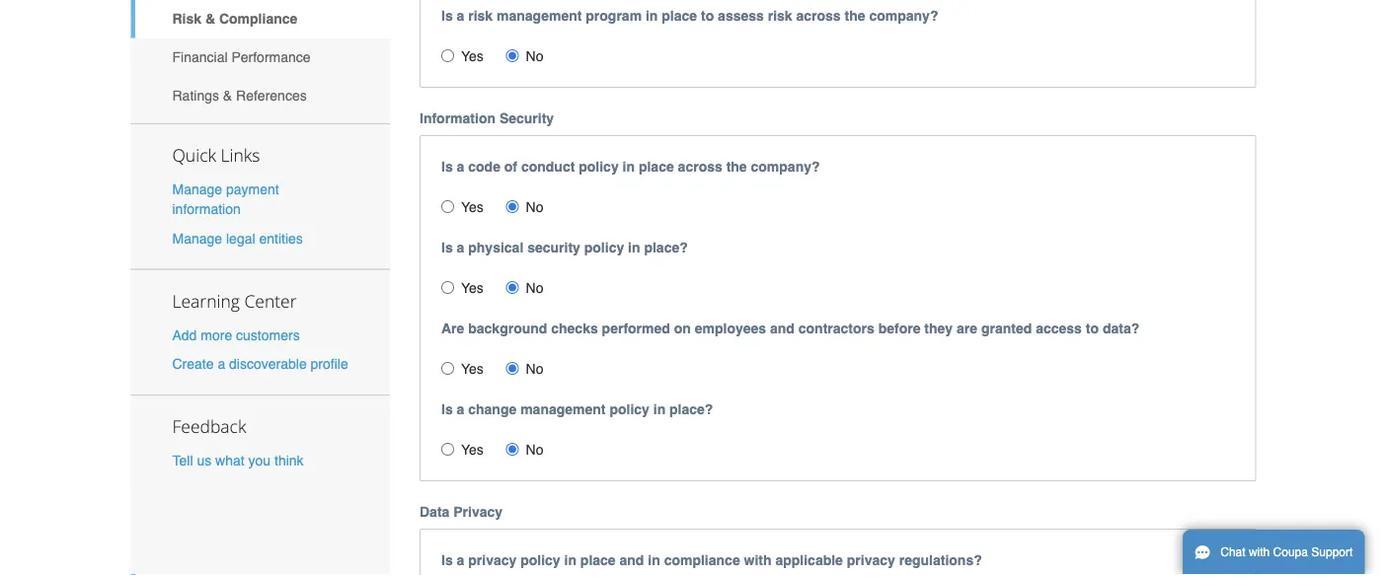 Task type: vqa. For each thing, say whether or not it's contained in the screenshot.
place to the top
yes



Task type: describe. For each thing, give the bounding box(es) containing it.
no for physical
[[526, 281, 544, 296]]

manage payment information
[[172, 182, 279, 217]]

yes for is a risk management program in place to assess risk across the company?
[[461, 48, 484, 64]]

performance
[[232, 49, 311, 65]]

& for ratings
[[223, 87, 232, 103]]

2 privacy from the left
[[847, 553, 896, 569]]

us
[[197, 453, 212, 469]]

physical
[[468, 240, 524, 256]]

quick links
[[172, 144, 260, 167]]

you
[[248, 453, 271, 469]]

place? for is a change management policy in place?
[[670, 402, 714, 418]]

information security
[[420, 111, 554, 127]]

regulations?
[[899, 553, 982, 569]]

add more customers
[[172, 327, 300, 343]]

compliance
[[219, 11, 298, 27]]

is a privacy policy in place and in compliance with applicable privacy regulations?
[[441, 553, 982, 569]]

what
[[215, 453, 245, 469]]

1 horizontal spatial the
[[845, 8, 866, 24]]

data?
[[1103, 321, 1140, 337]]

manage for manage legal entities
[[172, 231, 222, 246]]

assess
[[718, 8, 764, 24]]

security
[[500, 111, 554, 127]]

is a code of conduct policy in place across the company?
[[441, 159, 820, 175]]

0 horizontal spatial across
[[678, 159, 723, 175]]

are
[[441, 321, 465, 337]]

create a discoverable profile
[[172, 356, 348, 372]]

payment
[[226, 182, 279, 198]]

granted
[[982, 321, 1032, 337]]

before
[[879, 321, 921, 337]]

1 vertical spatial the
[[727, 159, 747, 175]]

add
[[172, 327, 197, 343]]

support
[[1312, 546, 1353, 560]]

discoverable
[[229, 356, 307, 372]]

more
[[201, 327, 232, 343]]

2 vertical spatial place
[[581, 553, 616, 569]]

and for contractors
[[770, 321, 795, 337]]

manage payment information link
[[172, 182, 279, 217]]

tell us what you think button
[[172, 451, 304, 471]]

security
[[528, 240, 581, 256]]

chat with coupa support button
[[1183, 530, 1365, 576]]

is for is a change management policy in place?
[[441, 402, 453, 418]]

checks
[[551, 321, 598, 337]]

applicable
[[776, 553, 843, 569]]

a for physical
[[457, 240, 465, 256]]

1 vertical spatial company?
[[751, 159, 820, 175]]

yes for are background checks performed on employees and contractors before they are granted access to data?
[[461, 362, 484, 377]]

0 vertical spatial place
[[662, 8, 697, 24]]

they
[[925, 321, 953, 337]]

learning center
[[172, 289, 297, 313]]

ratings & references
[[172, 87, 307, 103]]

employees
[[695, 321, 767, 337]]

chat with coupa support
[[1221, 546, 1353, 560]]

financial performance
[[172, 49, 311, 65]]

financial
[[172, 49, 228, 65]]

a for discoverable
[[218, 356, 225, 372]]

0 horizontal spatial to
[[701, 8, 714, 24]]

compliance
[[664, 553, 740, 569]]

1 vertical spatial to
[[1086, 321, 1099, 337]]

quick
[[172, 144, 216, 167]]

references
[[236, 87, 307, 103]]

feedback
[[172, 415, 246, 438]]

0 vertical spatial company?
[[870, 8, 939, 24]]



Task type: locate. For each thing, give the bounding box(es) containing it.
1 vertical spatial place
[[639, 159, 674, 175]]

change
[[468, 402, 517, 418]]

tell us what you think
[[172, 453, 304, 469]]

4 yes from the top
[[461, 362, 484, 377]]

with
[[1249, 546, 1270, 560], [744, 553, 772, 569]]

0 vertical spatial place?
[[644, 240, 688, 256]]

1 horizontal spatial &
[[223, 87, 232, 103]]

company?
[[870, 8, 939, 24], [751, 159, 820, 175]]

management
[[497, 8, 582, 24], [521, 402, 606, 418]]

a for privacy
[[457, 553, 465, 569]]

a for code
[[457, 159, 465, 175]]

with inside chat with coupa support button
[[1249, 546, 1270, 560]]

& right risk
[[205, 11, 215, 27]]

performed
[[602, 321, 670, 337]]

legal
[[226, 231, 255, 246]]

privacy right "applicable"
[[847, 553, 896, 569]]

2 no from the top
[[526, 200, 544, 215]]

1 horizontal spatial across
[[797, 8, 841, 24]]

add more customers link
[[172, 327, 300, 343]]

contractors
[[799, 321, 875, 337]]

manage down information
[[172, 231, 222, 246]]

yes down are in the left bottom of the page
[[461, 362, 484, 377]]

center
[[244, 289, 297, 313]]

coupa
[[1274, 546, 1309, 560]]

0 horizontal spatial privacy
[[468, 553, 517, 569]]

3 no from the top
[[526, 281, 544, 296]]

is a risk management program in place to assess risk across the company?
[[441, 8, 939, 24]]

no for change
[[526, 443, 544, 458]]

place? up on
[[644, 240, 688, 256]]

place
[[662, 8, 697, 24], [639, 159, 674, 175], [581, 553, 616, 569]]

5 is from the top
[[441, 553, 453, 569]]

0 vertical spatial manage
[[172, 182, 222, 198]]

2 manage from the top
[[172, 231, 222, 246]]

learning
[[172, 289, 240, 313]]

and for in
[[620, 553, 644, 569]]

a
[[457, 8, 465, 24], [457, 159, 465, 175], [457, 240, 465, 256], [218, 356, 225, 372], [457, 402, 465, 418], [457, 553, 465, 569]]

1 horizontal spatial privacy
[[847, 553, 896, 569]]

data privacy
[[420, 505, 503, 521]]

place? down on
[[670, 402, 714, 418]]

privacy
[[454, 505, 503, 521]]

5 yes from the top
[[461, 443, 484, 458]]

profile
[[311, 356, 348, 372]]

0 vertical spatial to
[[701, 8, 714, 24]]

0 horizontal spatial the
[[727, 159, 747, 175]]

0 vertical spatial &
[[205, 11, 215, 27]]

ratings
[[172, 87, 219, 103]]

management for program
[[497, 8, 582, 24]]

manage legal entities
[[172, 231, 303, 246]]

1 horizontal spatial risk
[[768, 8, 793, 24]]

1 horizontal spatial with
[[1249, 546, 1270, 560]]

is a change management policy in place?
[[441, 402, 714, 418]]

on
[[674, 321, 691, 337]]

entities
[[259, 231, 303, 246]]

links
[[221, 144, 260, 167]]

is
[[441, 8, 453, 24], [441, 159, 453, 175], [441, 240, 453, 256], [441, 402, 453, 418], [441, 553, 453, 569]]

place?
[[644, 240, 688, 256], [670, 402, 714, 418]]

privacy
[[468, 553, 517, 569], [847, 553, 896, 569]]

2 is from the top
[[441, 159, 453, 175]]

0 horizontal spatial with
[[744, 553, 772, 569]]

information
[[172, 202, 241, 217]]

management left program
[[497, 8, 582, 24]]

access
[[1036, 321, 1082, 337]]

no down conduct
[[526, 200, 544, 215]]

are background checks performed on employees and contractors before they are granted access to data?
[[441, 321, 1140, 337]]

background
[[468, 321, 548, 337]]

yes up are in the left bottom of the page
[[461, 281, 484, 296]]

tell
[[172, 453, 193, 469]]

privacy down privacy
[[468, 553, 517, 569]]

financial performance link
[[131, 38, 390, 76]]

to left data?
[[1086, 321, 1099, 337]]

manage inside the manage payment information
[[172, 182, 222, 198]]

a for change
[[457, 402, 465, 418]]

4 no from the top
[[526, 362, 544, 377]]

manage
[[172, 182, 222, 198], [172, 231, 222, 246]]

to
[[701, 8, 714, 24], [1086, 321, 1099, 337]]

1 horizontal spatial company?
[[870, 8, 939, 24]]

with right the chat in the right of the page
[[1249, 546, 1270, 560]]

3 is from the top
[[441, 240, 453, 256]]

are
[[957, 321, 978, 337]]

1 manage from the top
[[172, 182, 222, 198]]

policy
[[579, 159, 619, 175], [584, 240, 624, 256], [610, 402, 650, 418], [521, 553, 561, 569]]

2 risk from the left
[[768, 8, 793, 24]]

1 vertical spatial manage
[[172, 231, 222, 246]]

& inside 'link'
[[205, 11, 215, 27]]

risk
[[468, 8, 493, 24], [768, 8, 793, 24]]

data
[[420, 505, 450, 521]]

None radio
[[441, 49, 454, 62], [506, 49, 519, 62], [441, 201, 454, 213], [506, 201, 519, 213], [506, 282, 519, 294], [441, 363, 454, 375], [506, 444, 519, 456], [441, 49, 454, 62], [506, 49, 519, 62], [441, 201, 454, 213], [506, 201, 519, 213], [506, 282, 519, 294], [441, 363, 454, 375], [506, 444, 519, 456]]

information
[[420, 111, 496, 127]]

a for risk
[[457, 8, 465, 24]]

5 no from the top
[[526, 443, 544, 458]]

1 vertical spatial management
[[521, 402, 606, 418]]

0 horizontal spatial and
[[620, 553, 644, 569]]

risk & compliance link
[[131, 0, 390, 38]]

the
[[845, 8, 866, 24], [727, 159, 747, 175]]

manage up information
[[172, 182, 222, 198]]

across
[[797, 8, 841, 24], [678, 159, 723, 175]]

1 vertical spatial across
[[678, 159, 723, 175]]

ratings & references link
[[131, 76, 390, 114]]

1 horizontal spatial to
[[1086, 321, 1099, 337]]

code
[[468, 159, 501, 175]]

no down security
[[526, 281, 544, 296]]

1 vertical spatial place?
[[670, 402, 714, 418]]

0 horizontal spatial company?
[[751, 159, 820, 175]]

0 vertical spatial management
[[497, 8, 582, 24]]

and left compliance
[[620, 553, 644, 569]]

management for policy
[[521, 402, 606, 418]]

1 vertical spatial and
[[620, 553, 644, 569]]

yes down the code
[[461, 200, 484, 215]]

management right change
[[521, 402, 606, 418]]

no for risk
[[526, 48, 544, 64]]

yes
[[461, 48, 484, 64], [461, 200, 484, 215], [461, 281, 484, 296], [461, 362, 484, 377], [461, 443, 484, 458]]

is for is a physical security policy in place?
[[441, 240, 453, 256]]

1 vertical spatial &
[[223, 87, 232, 103]]

yes for is a change management policy in place?
[[461, 443, 484, 458]]

create a discoverable profile link
[[172, 356, 348, 372]]

to left assess
[[701, 8, 714, 24]]

0 vertical spatial across
[[797, 8, 841, 24]]

None radio
[[441, 282, 454, 294], [506, 363, 519, 375], [441, 444, 454, 456], [441, 282, 454, 294], [506, 363, 519, 375], [441, 444, 454, 456]]

0 vertical spatial and
[[770, 321, 795, 337]]

and
[[770, 321, 795, 337], [620, 553, 644, 569]]

place? for is a physical security policy in place?
[[644, 240, 688, 256]]

1 horizontal spatial and
[[770, 321, 795, 337]]

is for is a risk management program in place to assess risk across the company?
[[441, 8, 453, 24]]

yes for is a physical security policy in place?
[[461, 281, 484, 296]]

yes for is a code of conduct policy in place across the company?
[[461, 200, 484, 215]]

is for is a privacy policy in place and in compliance with applicable privacy regulations?
[[441, 553, 453, 569]]

1 yes from the top
[[461, 48, 484, 64]]

yes down change
[[461, 443, 484, 458]]

&
[[205, 11, 215, 27], [223, 87, 232, 103]]

think
[[275, 453, 304, 469]]

risk
[[172, 11, 202, 27]]

1 privacy from the left
[[468, 553, 517, 569]]

no for code
[[526, 200, 544, 215]]

no up security
[[526, 48, 544, 64]]

1 risk from the left
[[468, 8, 493, 24]]

3 yes from the top
[[461, 281, 484, 296]]

1 no from the top
[[526, 48, 544, 64]]

manage legal entities link
[[172, 231, 303, 246]]

conduct
[[521, 159, 575, 175]]

& right ratings
[[223, 87, 232, 103]]

no down is a change management policy in place? at the bottom of page
[[526, 443, 544, 458]]

create
[[172, 356, 214, 372]]

is a physical security policy in place?
[[441, 240, 688, 256]]

4 is from the top
[[441, 402, 453, 418]]

program
[[586, 8, 642, 24]]

is for is a code of conduct policy in place across the company?
[[441, 159, 453, 175]]

yes up "information security"
[[461, 48, 484, 64]]

manage for manage payment information
[[172, 182, 222, 198]]

of
[[505, 159, 518, 175]]

chat
[[1221, 546, 1246, 560]]

no
[[526, 48, 544, 64], [526, 200, 544, 215], [526, 281, 544, 296], [526, 362, 544, 377], [526, 443, 544, 458]]

risk & compliance
[[172, 11, 298, 27]]

no down background
[[526, 362, 544, 377]]

& for risk
[[205, 11, 215, 27]]

0 horizontal spatial &
[[205, 11, 215, 27]]

0 horizontal spatial risk
[[468, 8, 493, 24]]

no for checks
[[526, 362, 544, 377]]

customers
[[236, 327, 300, 343]]

with left "applicable"
[[744, 553, 772, 569]]

2 yes from the top
[[461, 200, 484, 215]]

1 is from the top
[[441, 8, 453, 24]]

and right employees on the bottom right
[[770, 321, 795, 337]]

in
[[646, 8, 658, 24], [623, 159, 635, 175], [628, 240, 641, 256], [654, 402, 666, 418], [564, 553, 577, 569], [648, 553, 661, 569]]

0 vertical spatial the
[[845, 8, 866, 24]]



